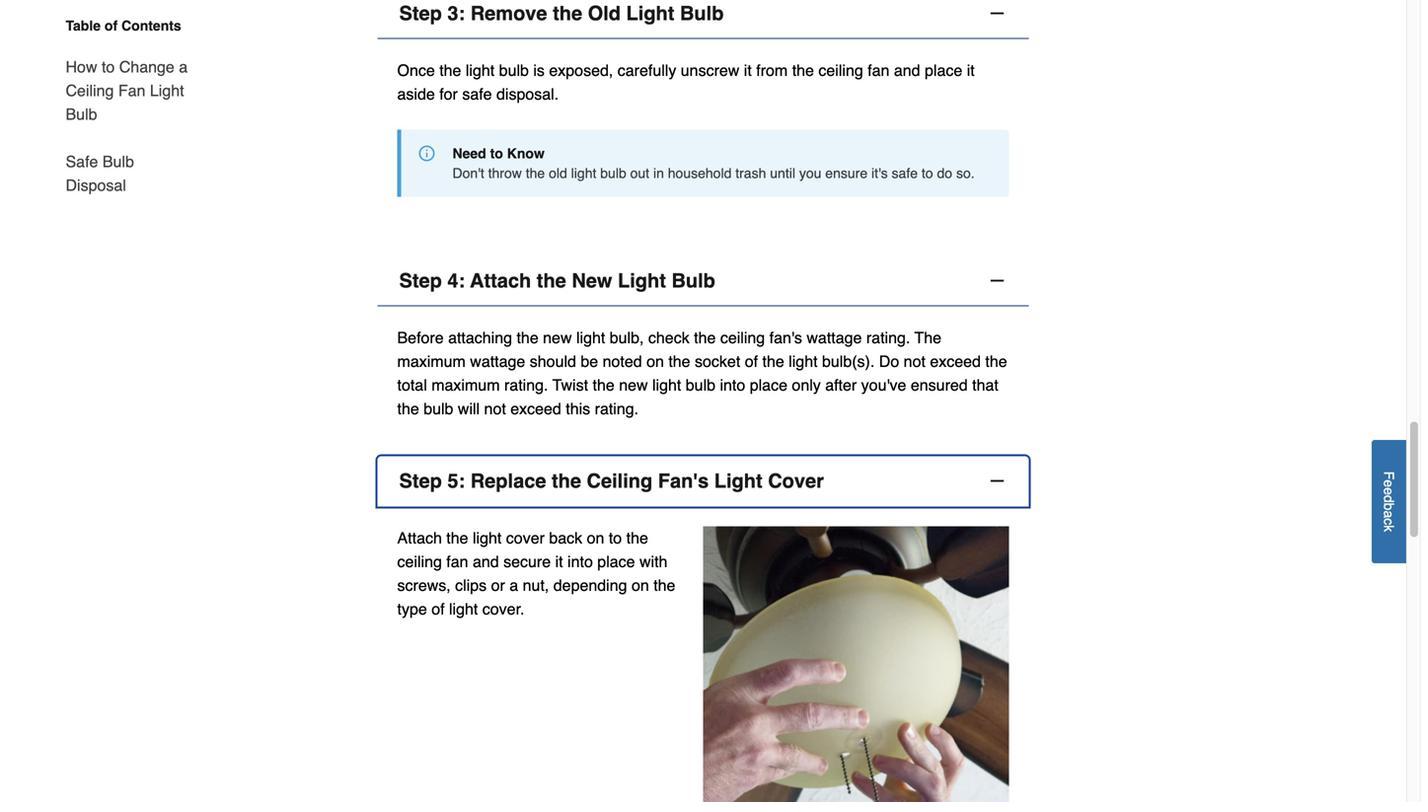 Task type: describe. For each thing, give the bounding box(es) containing it.
trash
[[736, 165, 767, 181]]

in
[[654, 165, 664, 181]]

1 vertical spatial new
[[619, 376, 648, 394]]

household
[[668, 165, 732, 181]]

to left do
[[922, 165, 934, 181]]

and inside attach the light cover back on to the ceiling fan and secure it into place with screws, clips or a nut, depending on the type of light cover.
[[473, 553, 499, 571]]

do
[[879, 353, 900, 371]]

how to change a ceiling fan light bulb
[[66, 58, 188, 123]]

light down clips
[[449, 600, 478, 619]]

ceiling for fan
[[66, 81, 114, 100]]

cover.
[[483, 600, 525, 619]]

throw
[[488, 165, 522, 181]]

minus image for step 4: attach the new light bulb
[[988, 271, 1008, 291]]

so.
[[957, 165, 975, 181]]

attaching
[[448, 329, 512, 347]]

depending
[[554, 577, 627, 595]]

attach the light cover back on to the ceiling fan and secure it into place with screws, clips or a nut, depending on the type of light cover.
[[397, 529, 676, 619]]

nut,
[[523, 577, 549, 595]]

attach inside button
[[470, 270, 531, 292]]

to inside attach the light cover back on to the ceiling fan and secure it into place with screws, clips or a nut, depending on the type of light cover.
[[609, 529, 622, 548]]

1 vertical spatial wattage
[[470, 353, 526, 371]]

disposal.
[[497, 85, 559, 103]]

clips
[[455, 577, 487, 595]]

bulb up the unscrew
[[680, 2, 724, 25]]

bulb inside need to know don't throw the old light bulb out in household trash until you ensure it's safe to do so.
[[601, 165, 627, 181]]

of inside before attaching the new light bulb, check the ceiling fan's wattage rating. the maximum wattage should be noted on the socket of the light bulb(s). do not exceed the total maximum rating. twist the new light bulb into place only after you've ensured that the bulb will not exceed this rating.
[[745, 353, 758, 371]]

old
[[588, 2, 621, 25]]

or
[[491, 577, 505, 595]]

k
[[1382, 525, 1398, 532]]

step for step 3: remove the old light bulb
[[399, 2, 442, 25]]

step 4: attach the new light bulb
[[399, 270, 716, 292]]

5:
[[448, 470, 465, 493]]

it inside attach the light cover back on to the ceiling fan and secure it into place with screws, clips or a nut, depending on the type of light cover.
[[555, 553, 563, 571]]

ceiling for attach the light cover back on to the ceiling fan and secure it into place with screws, clips or a nut, depending on the type of light cover.
[[397, 553, 442, 571]]

replace
[[471, 470, 546, 493]]

a inside attach the light cover back on to the ceiling fan and secure it into place with screws, clips or a nut, depending on the type of light cover.
[[510, 577, 519, 595]]

0 horizontal spatial not
[[484, 400, 506, 418]]

light up be
[[577, 329, 606, 347]]

back
[[549, 529, 583, 548]]

total
[[397, 376, 427, 394]]

this
[[566, 400, 591, 418]]

cover
[[768, 470, 824, 493]]

bulb inside "once the light bulb is exposed, carefully unscrew it from the ceiling fan and place it aside for safe disposal."
[[499, 61, 529, 80]]

light inside how to change a ceiling fan light bulb
[[150, 81, 184, 100]]

1 horizontal spatial exceed
[[930, 353, 981, 371]]

safe bulb disposal
[[66, 153, 134, 195]]

screws,
[[397, 577, 451, 595]]

the left old
[[553, 2, 583, 25]]

of inside attach the light cover back on to the ceiling fan and secure it into place with screws, clips or a nut, depending on the type of light cover.
[[432, 600, 445, 619]]

0 vertical spatial rating.
[[867, 329, 911, 347]]

the up clips
[[447, 529, 469, 548]]

place for once the light bulb is exposed, carefully unscrew it from the ceiling fan and place it aside for safe disposal.
[[925, 61, 963, 80]]

ceiling inside "once the light bulb is exposed, carefully unscrew it from the ceiling fan and place it aside for safe disposal."
[[819, 61, 864, 80]]

that
[[973, 376, 999, 394]]

light inside "once the light bulb is exposed, carefully unscrew it from the ceiling fan and place it aside for safe disposal."
[[466, 61, 495, 80]]

light right "new"
[[618, 270, 666, 292]]

check
[[649, 329, 690, 347]]

to inside how to change a ceiling fan light bulb
[[102, 58, 115, 76]]

safe inside need to know don't throw the old light bulb out in household trash until you ensure it's safe to do so.
[[892, 165, 918, 181]]

safe
[[66, 153, 98, 171]]

place for attach the light cover back on to the ceiling fan and secure it into place with screws, clips or a nut, depending on the type of light cover.
[[598, 553, 635, 571]]

safe bulb disposal link
[[66, 138, 198, 197]]

bulb left will
[[424, 400, 454, 418]]

noted
[[603, 353, 642, 371]]

the down the with
[[654, 577, 676, 595]]

step 3: remove the old light bulb
[[399, 2, 724, 25]]

step 5: replace the ceiling fan's light cover button
[[378, 457, 1029, 507]]

disposal
[[66, 176, 126, 195]]

a inside f e e d b a c k button
[[1382, 511, 1398, 518]]

2 vertical spatial on
[[632, 577, 649, 595]]

fan's
[[658, 470, 709, 493]]

and inside "once the light bulb is exposed, carefully unscrew it from the ceiling fan and place it aside for safe disposal."
[[894, 61, 921, 80]]

type
[[397, 600, 427, 619]]

light left cover
[[473, 529, 502, 548]]

you
[[800, 165, 822, 181]]

aside
[[397, 85, 435, 103]]

bulb inside how to change a ceiling fan light bulb
[[66, 105, 97, 123]]

the up for
[[440, 61, 462, 80]]

out
[[631, 165, 650, 181]]

ensured
[[911, 376, 968, 394]]

carefully
[[618, 61, 677, 80]]

is
[[534, 61, 545, 80]]

light inside need to know don't throw the old light bulb out in household trash until you ensure it's safe to do so.
[[571, 165, 597, 181]]

bulb up check
[[672, 270, 716, 292]]

only
[[792, 376, 821, 394]]

the down be
[[593, 376, 615, 394]]

f
[[1382, 472, 1398, 480]]

the left "new"
[[537, 270, 567, 292]]

it's
[[872, 165, 888, 181]]

how
[[66, 58, 97, 76]]

the
[[915, 329, 942, 347]]

contents
[[121, 18, 181, 34]]

need
[[453, 146, 486, 161]]

you've
[[862, 376, 907, 394]]

step for step 5: replace the ceiling fan's light cover
[[399, 470, 442, 493]]

with
[[640, 553, 668, 571]]

f e e d b a c k
[[1382, 472, 1398, 532]]

know
[[507, 146, 545, 161]]

how to change a ceiling fan light bulb link
[[66, 43, 198, 138]]

into inside before attaching the new light bulb, check the ceiling fan's wattage rating. the maximum wattage should be noted on the socket of the light bulb(s). do not exceed the total maximum rating. twist the new light bulb into place only after you've ensured that the bulb will not exceed this rating.
[[720, 376, 746, 394]]

0 vertical spatial new
[[543, 329, 572, 347]]

place inside before attaching the new light bulb, check the ceiling fan's wattage rating. the maximum wattage should be noted on the socket of the light bulb(s). do not exceed the total maximum rating. twist the new light bulb into place only after you've ensured that the bulb will not exceed this rating.
[[750, 376, 788, 394]]

the down check
[[669, 353, 691, 371]]

0 horizontal spatial of
[[105, 18, 118, 34]]

new
[[572, 270, 613, 292]]

light right old
[[627, 2, 675, 25]]

1 horizontal spatial rating.
[[595, 400, 639, 418]]

secure
[[504, 553, 551, 571]]

the up the with
[[627, 529, 649, 548]]

be
[[581, 353, 598, 371]]

1 vertical spatial on
[[587, 529, 605, 548]]



Task type: locate. For each thing, give the bounding box(es) containing it.
the up socket
[[694, 329, 716, 347]]

fan inside "once the light bulb is exposed, carefully unscrew it from the ceiling fan and place it aside for safe disposal."
[[868, 61, 890, 80]]

0 horizontal spatial place
[[598, 553, 635, 571]]

0 horizontal spatial into
[[568, 553, 593, 571]]

once
[[397, 61, 435, 80]]

f e e d b a c k button
[[1372, 440, 1407, 564]]

step 5: replace the ceiling fan's light cover
[[399, 470, 824, 493]]

1 horizontal spatial of
[[432, 600, 445, 619]]

minus image
[[988, 271, 1008, 291], [988, 472, 1008, 491]]

2 vertical spatial place
[[598, 553, 635, 571]]

ceiling up 'screws,'
[[397, 553, 442, 571]]

place
[[925, 61, 963, 80], [750, 376, 788, 394], [598, 553, 635, 571]]

0 vertical spatial fan
[[868, 61, 890, 80]]

light down 'change'
[[150, 81, 184, 100]]

0 horizontal spatial new
[[543, 329, 572, 347]]

minus image inside step 4: attach the new light bulb button
[[988, 271, 1008, 291]]

exposed,
[[549, 61, 613, 80]]

until
[[770, 165, 796, 181]]

2 horizontal spatial of
[[745, 353, 758, 371]]

into
[[720, 376, 746, 394], [568, 553, 593, 571]]

1 vertical spatial safe
[[892, 165, 918, 181]]

1 vertical spatial a
[[1382, 511, 1398, 518]]

twist
[[553, 376, 588, 394]]

remove
[[471, 2, 548, 25]]

wattage up bulb(s).
[[807, 329, 862, 347]]

should
[[530, 353, 577, 371]]

rating. down should
[[504, 376, 548, 394]]

on right back
[[587, 529, 605, 548]]

2 vertical spatial a
[[510, 577, 519, 595]]

attach inside attach the light cover back on to the ceiling fan and secure it into place with screws, clips or a nut, depending on the type of light cover.
[[397, 529, 442, 548]]

1 vertical spatial minus image
[[988, 472, 1008, 491]]

new up should
[[543, 329, 572, 347]]

fan inside attach the light cover back on to the ceiling fan and secure it into place with screws, clips or a nut, depending on the type of light cover.
[[447, 553, 469, 571]]

to right how
[[102, 58, 115, 76]]

ceiling inside attach the light cover back on to the ceiling fan and secure it into place with screws, clips or a nut, depending on the type of light cover.
[[397, 553, 442, 571]]

1 e from the top
[[1382, 480, 1398, 488]]

into inside attach the light cover back on to the ceiling fan and secure it into place with screws, clips or a nut, depending on the type of light cover.
[[568, 553, 593, 571]]

0 vertical spatial not
[[904, 353, 926, 371]]

light right old
[[571, 165, 597, 181]]

2 step from the top
[[399, 270, 442, 292]]

e up b
[[1382, 488, 1398, 495]]

maximum down before
[[397, 353, 466, 371]]

maximum up will
[[432, 376, 500, 394]]

0 horizontal spatial a
[[179, 58, 188, 76]]

2 horizontal spatial a
[[1382, 511, 1398, 518]]

ceiling inside before attaching the new light bulb, check the ceiling fan's wattage rating. the maximum wattage should be noted on the socket of the light bulb(s). do not exceed the total maximum rating. twist the new light bulb into place only after you've ensured that the bulb will not exceed this rating.
[[721, 329, 765, 347]]

step 4: attach the new light bulb button
[[378, 256, 1029, 307]]

place inside attach the light cover back on to the ceiling fan and secure it into place with screws, clips or a nut, depending on the type of light cover.
[[598, 553, 635, 571]]

ceiling right from
[[819, 61, 864, 80]]

c
[[1382, 518, 1398, 525]]

safe
[[462, 85, 492, 103], [892, 165, 918, 181]]

place inside "once the light bulb is exposed, carefully unscrew it from the ceiling fan and place it aside for safe disposal."
[[925, 61, 963, 80]]

a inside how to change a ceiling fan light bulb
[[179, 58, 188, 76]]

1 vertical spatial of
[[745, 353, 758, 371]]

0 vertical spatial a
[[179, 58, 188, 76]]

1 step from the top
[[399, 2, 442, 25]]

1 vertical spatial attach
[[397, 529, 442, 548]]

of right type at the bottom left
[[432, 600, 445, 619]]

0 vertical spatial maximum
[[397, 353, 466, 371]]

e
[[1382, 480, 1398, 488], [1382, 488, 1398, 495]]

4:
[[448, 270, 465, 292]]

the down know
[[526, 165, 545, 181]]

ceiling
[[819, 61, 864, 80], [721, 329, 765, 347], [397, 553, 442, 571]]

bulb inside the safe bulb disposal
[[103, 153, 134, 171]]

2 horizontal spatial place
[[925, 61, 963, 80]]

3 step from the top
[[399, 470, 442, 493]]

1 vertical spatial rating.
[[504, 376, 548, 394]]

1 vertical spatial and
[[473, 553, 499, 571]]

ceiling for before attaching the new light bulb, check the ceiling fan's wattage rating. the maximum wattage should be noted on the socket of the light bulb(s). do not exceed the total maximum rating. twist the new light bulb into place only after you've ensured that the bulb will not exceed this rating.
[[721, 329, 765, 347]]

1 horizontal spatial ceiling
[[721, 329, 765, 347]]

step 3: remove the old light bulb button
[[378, 0, 1029, 39]]

0 horizontal spatial ceiling
[[397, 553, 442, 571]]

exceed up ensured
[[930, 353, 981, 371]]

exceed
[[930, 353, 981, 371], [511, 400, 562, 418]]

a
[[179, 58, 188, 76], [1382, 511, 1398, 518], [510, 577, 519, 595]]

light
[[627, 2, 675, 25], [150, 81, 184, 100], [618, 270, 666, 292], [715, 470, 763, 493]]

ceiling down how
[[66, 81, 114, 100]]

0 vertical spatial safe
[[462, 85, 492, 103]]

ceiling
[[66, 81, 114, 100], [587, 470, 653, 493]]

to right back
[[609, 529, 622, 548]]

minus image inside step 5: replace the ceiling fan's light cover button
[[988, 472, 1008, 491]]

it
[[744, 61, 752, 80], [967, 61, 975, 80], [555, 553, 563, 571]]

1 vertical spatial not
[[484, 400, 506, 418]]

of
[[105, 18, 118, 34], [745, 353, 758, 371], [432, 600, 445, 619]]

on down the with
[[632, 577, 649, 595]]

1 vertical spatial into
[[568, 553, 593, 571]]

0 horizontal spatial fan
[[447, 553, 469, 571]]

1 horizontal spatial it
[[744, 61, 752, 80]]

1 vertical spatial place
[[750, 376, 788, 394]]

cover
[[506, 529, 545, 548]]

the up that
[[986, 353, 1008, 371]]

0 vertical spatial place
[[925, 61, 963, 80]]

0 vertical spatial exceed
[[930, 353, 981, 371]]

0 horizontal spatial and
[[473, 553, 499, 571]]

1 horizontal spatial place
[[750, 376, 788, 394]]

ceiling for fan's
[[587, 470, 653, 493]]

for
[[440, 85, 458, 103]]

ceiling left the fan's
[[587, 470, 653, 493]]

0 horizontal spatial attach
[[397, 529, 442, 548]]

not right will
[[484, 400, 506, 418]]

and
[[894, 61, 921, 80], [473, 553, 499, 571]]

1 horizontal spatial ceiling
[[587, 470, 653, 493]]

don't
[[453, 165, 485, 181]]

light left is
[[466, 61, 495, 80]]

a right 'change'
[[179, 58, 188, 76]]

maximum
[[397, 353, 466, 371], [432, 376, 500, 394]]

3:
[[448, 2, 465, 25]]

socket
[[695, 353, 741, 371]]

1 vertical spatial step
[[399, 270, 442, 292]]

bulb up the "disposal"
[[103, 153, 134, 171]]

1 horizontal spatial safe
[[892, 165, 918, 181]]

2 e from the top
[[1382, 488, 1398, 495]]

not right do
[[904, 353, 926, 371]]

bulb left is
[[499, 61, 529, 80]]

from
[[757, 61, 788, 80]]

1 vertical spatial ceiling
[[587, 470, 653, 493]]

rating. right this
[[595, 400, 639, 418]]

0 horizontal spatial rating.
[[504, 376, 548, 394]]

ensure
[[826, 165, 868, 181]]

2 minus image from the top
[[988, 472, 1008, 491]]

need to know don't throw the old light bulb out in household trash until you ensure it's safe to do so.
[[453, 146, 975, 181]]

2 vertical spatial step
[[399, 470, 442, 493]]

2 vertical spatial of
[[432, 600, 445, 619]]

light down check
[[653, 376, 682, 394]]

2 vertical spatial ceiling
[[397, 553, 442, 571]]

1 minus image from the top
[[988, 271, 1008, 291]]

of right table
[[105, 18, 118, 34]]

table
[[66, 18, 101, 34]]

0 vertical spatial ceiling
[[819, 61, 864, 80]]

2 horizontal spatial rating.
[[867, 329, 911, 347]]

2 horizontal spatial ceiling
[[819, 61, 864, 80]]

info image
[[419, 146, 435, 161]]

ceiling up socket
[[721, 329, 765, 347]]

on down check
[[647, 353, 664, 371]]

of right socket
[[745, 353, 758, 371]]

on inside before attaching the new light bulb, check the ceiling fan's wattage rating. the maximum wattage should be noted on the socket of the light bulb(s). do not exceed the total maximum rating. twist the new light bulb into place only after you've ensured that the bulb will not exceed this rating.
[[647, 353, 664, 371]]

after
[[826, 376, 857, 394]]

fan
[[868, 61, 890, 80], [447, 553, 469, 571]]

e up d
[[1382, 480, 1398, 488]]

1 vertical spatial exceed
[[511, 400, 562, 418]]

will
[[458, 400, 480, 418]]

bulb down socket
[[686, 376, 716, 394]]

a man replacing a light cover on to a ceiling fan. image
[[703, 527, 1010, 803]]

0 horizontal spatial it
[[555, 553, 563, 571]]

step left 3:
[[399, 2, 442, 25]]

rating.
[[867, 329, 911, 347], [504, 376, 548, 394], [595, 400, 639, 418]]

a right or
[[510, 577, 519, 595]]

1 horizontal spatial and
[[894, 61, 921, 80]]

0 vertical spatial of
[[105, 18, 118, 34]]

0 vertical spatial on
[[647, 353, 664, 371]]

the
[[553, 2, 583, 25], [440, 61, 462, 80], [793, 61, 814, 80], [526, 165, 545, 181], [537, 270, 567, 292], [517, 329, 539, 347], [694, 329, 716, 347], [669, 353, 691, 371], [763, 353, 785, 371], [986, 353, 1008, 371], [593, 376, 615, 394], [397, 400, 419, 418], [552, 470, 582, 493], [447, 529, 469, 548], [627, 529, 649, 548], [654, 577, 676, 595]]

safe right it's on the top right of page
[[892, 165, 918, 181]]

the up should
[[517, 329, 539, 347]]

1 vertical spatial fan
[[447, 553, 469, 571]]

1 horizontal spatial into
[[720, 376, 746, 394]]

step for step 4: attach the new light bulb
[[399, 270, 442, 292]]

1 vertical spatial maximum
[[432, 376, 500, 394]]

ceiling inside how to change a ceiling fan light bulb
[[66, 81, 114, 100]]

do
[[937, 165, 953, 181]]

step
[[399, 2, 442, 25], [399, 270, 442, 292], [399, 470, 442, 493]]

step left 5:
[[399, 470, 442, 493]]

attach
[[470, 270, 531, 292], [397, 529, 442, 548]]

change
[[119, 58, 175, 76]]

before
[[397, 329, 444, 347]]

new down the 'noted'
[[619, 376, 648, 394]]

the right from
[[793, 61, 814, 80]]

the inside need to know don't throw the old light bulb out in household trash until you ensure it's safe to do so.
[[526, 165, 545, 181]]

1 vertical spatial ceiling
[[721, 329, 765, 347]]

to
[[102, 58, 115, 76], [490, 146, 503, 161], [922, 165, 934, 181], [609, 529, 622, 548]]

bulb left out
[[601, 165, 627, 181]]

unscrew
[[681, 61, 740, 80]]

into up depending
[[568, 553, 593, 571]]

a up k
[[1382, 511, 1398, 518]]

attach up 'screws,'
[[397, 529, 442, 548]]

0 vertical spatial wattage
[[807, 329, 862, 347]]

1 horizontal spatial fan
[[868, 61, 890, 80]]

table of contents
[[66, 18, 181, 34]]

0 horizontal spatial safe
[[462, 85, 492, 103]]

0 vertical spatial ceiling
[[66, 81, 114, 100]]

2 horizontal spatial it
[[967, 61, 975, 80]]

1 horizontal spatial not
[[904, 353, 926, 371]]

minus image for step 5: replace the ceiling fan's light cover
[[988, 472, 1008, 491]]

d
[[1382, 495, 1398, 503]]

0 vertical spatial attach
[[470, 270, 531, 292]]

old
[[549, 165, 568, 181]]

1 horizontal spatial new
[[619, 376, 648, 394]]

to up throw
[[490, 146, 503, 161]]

exceed down twist on the left of the page
[[511, 400, 562, 418]]

1 horizontal spatial attach
[[470, 270, 531, 292]]

wattage down attaching
[[470, 353, 526, 371]]

1 horizontal spatial a
[[510, 577, 519, 595]]

before attaching the new light bulb, check the ceiling fan's wattage rating. the maximum wattage should be noted on the socket of the light bulb(s). do not exceed the total maximum rating. twist the new light bulb into place only after you've ensured that the bulb will not exceed this rating.
[[397, 329, 1008, 418]]

0 horizontal spatial exceed
[[511, 400, 562, 418]]

safe inside "once the light bulb is exposed, carefully unscrew it from the ceiling fan and place it aside for safe disposal."
[[462, 85, 492, 103]]

0 vertical spatial step
[[399, 2, 442, 25]]

the up back
[[552, 470, 582, 493]]

safe right for
[[462, 85, 492, 103]]

light up only
[[789, 353, 818, 371]]

0 vertical spatial and
[[894, 61, 921, 80]]

0 horizontal spatial ceiling
[[66, 81, 114, 100]]

fan
[[118, 81, 146, 100]]

light right the fan's
[[715, 470, 763, 493]]

into down socket
[[720, 376, 746, 394]]

table of contents element
[[50, 16, 198, 197]]

0 horizontal spatial wattage
[[470, 353, 526, 371]]

the down fan's in the right top of the page
[[763, 353, 785, 371]]

0 vertical spatial minus image
[[988, 271, 1008, 291]]

ceiling inside step 5: replace the ceiling fan's light cover button
[[587, 470, 653, 493]]

bulb(s).
[[822, 353, 875, 371]]

minus image
[[988, 4, 1008, 23]]

attach right 4:
[[470, 270, 531, 292]]

fan's
[[770, 329, 803, 347]]

not
[[904, 353, 926, 371], [484, 400, 506, 418]]

once the light bulb is exposed, carefully unscrew it from the ceiling fan and place it aside for safe disposal.
[[397, 61, 975, 103]]

on
[[647, 353, 664, 371], [587, 529, 605, 548], [632, 577, 649, 595]]

rating. up do
[[867, 329, 911, 347]]

bulb,
[[610, 329, 644, 347]]

the down total
[[397, 400, 419, 418]]

step left 4:
[[399, 270, 442, 292]]

2 vertical spatial rating.
[[595, 400, 639, 418]]

b
[[1382, 503, 1398, 511]]

0 vertical spatial into
[[720, 376, 746, 394]]

1 horizontal spatial wattage
[[807, 329, 862, 347]]

bulb down how
[[66, 105, 97, 123]]



Task type: vqa. For each thing, say whether or not it's contained in the screenshot.
Bulb within the Safe Bulb Disposal
yes



